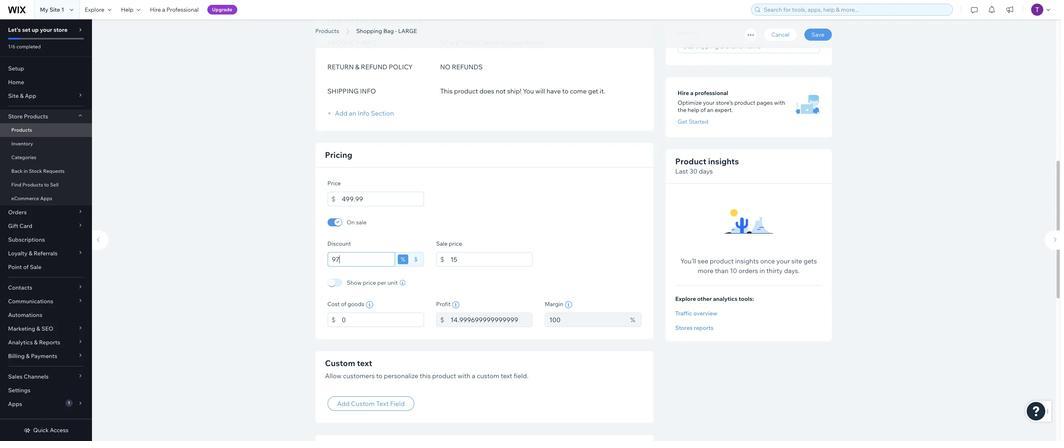 Task type: locate. For each thing, give the bounding box(es) containing it.
text left field.
[[501, 372, 512, 380]]

text up customers
[[357, 359, 372, 369]]

0 horizontal spatial -
[[395, 27, 397, 35]]

your down professional
[[703, 99, 715, 107]]

1 horizontal spatial products link
[[311, 27, 343, 35]]

sections
[[388, 18, 422, 24]]

1 horizontal spatial %
[[630, 316, 635, 324]]

2 info tooltip image from the left
[[452, 302, 460, 309]]

1 horizontal spatial 1
[[68, 401, 70, 406]]

price up the $ text box
[[449, 240, 462, 248]]

0 horizontal spatial of
[[23, 264, 29, 271]]

return & refund policy
[[327, 63, 413, 71]]

find
[[11, 182, 21, 188]]

0 vertical spatial your
[[40, 26, 52, 33]]

info tooltip image right goods
[[366, 302, 373, 309]]

None text field
[[342, 192, 424, 206], [450, 313, 533, 327], [342, 192, 424, 206], [450, 313, 533, 327]]

1 vertical spatial text
[[501, 372, 512, 380]]

an left info
[[349, 109, 356, 117]]

custom
[[477, 372, 499, 380]]

0 vertical spatial of
[[701, 107, 706, 114]]

the
[[678, 107, 687, 114]]

custom up allow
[[325, 359, 355, 369]]

more
[[698, 267, 714, 275]]

have
[[547, 87, 561, 95]]

products link down store products
[[0, 123, 92, 137]]

back in stock requests link
[[0, 165, 92, 178]]

0 vertical spatial with
[[774, 99, 785, 107]]

1 down settings link at the bottom of page
[[68, 401, 70, 406]]

come
[[570, 87, 587, 95]]

insights inside you'll see product insights once your site gets more than 10 orders in thirty days.
[[735, 258, 759, 266]]

add down allow
[[337, 400, 350, 408]]

0 vertical spatial custom
[[325, 359, 355, 369]]

does
[[480, 87, 494, 95]]

setup
[[8, 65, 24, 72]]

products
[[315, 27, 339, 35], [24, 113, 48, 120], [11, 127, 32, 133], [22, 182, 43, 188]]

info tooltip image for profit
[[452, 302, 460, 309]]

12" x 8" bag  cotton  natural flavors
[[440, 39, 544, 47]]

0 horizontal spatial to
[[44, 182, 49, 188]]

& right the loyalty
[[29, 250, 32, 257]]

allow
[[325, 372, 342, 380]]

& right return
[[355, 63, 359, 71]]

1 info tooltip image from the left
[[366, 302, 373, 309]]

& left seo
[[36, 326, 40, 333]]

1 vertical spatial price
[[363, 279, 376, 287]]

& for site
[[20, 92, 24, 100]]

of right cost
[[341, 301, 346, 308]]

2 vertical spatial to
[[376, 372, 382, 380]]

0 horizontal spatial sale
[[30, 264, 41, 271]]

unit
[[388, 279, 398, 287]]

gift
[[8, 223, 18, 230]]

$
[[331, 195, 336, 203], [440, 256, 444, 264], [414, 256, 418, 263], [331, 316, 336, 324], [440, 316, 444, 324]]

0 vertical spatial a
[[162, 6, 165, 13]]

an left the expert.
[[707, 107, 714, 114]]

add for add an info section
[[335, 109, 348, 117]]

add for add custom text field
[[337, 400, 350, 408]]

info tooltip image right profit
[[452, 302, 460, 309]]

no refunds
[[440, 63, 483, 71]]

1 vertical spatial info
[[360, 87, 376, 95]]

to right have at top
[[562, 87, 569, 95]]

1 vertical spatial in
[[760, 267, 765, 275]]

brand
[[678, 29, 694, 37]]

cancel button
[[764, 29, 797, 41]]

explore for explore other analytics tools:
[[675, 296, 696, 303]]

shipping info
[[327, 87, 376, 95]]

info for shipping info
[[360, 87, 376, 95]]

your inside sidebar element
[[40, 26, 52, 33]]

1 horizontal spatial large
[[425, 17, 475, 36]]

0 horizontal spatial with
[[458, 372, 470, 380]]

gets
[[804, 258, 817, 266]]

sales
[[8, 374, 22, 381]]

sales channels
[[8, 374, 49, 381]]

& left app
[[20, 92, 24, 100]]

apps down settings
[[8, 401, 22, 408]]

1 vertical spatial products link
[[0, 123, 92, 137]]

referrals
[[34, 250, 58, 257]]

explore
[[85, 6, 104, 13], [675, 296, 696, 303]]

days
[[699, 168, 713, 176]]

2 vertical spatial your
[[777, 258, 790, 266]]

1 horizontal spatial in
[[760, 267, 765, 275]]

& left the reports at the bottom left
[[34, 339, 38, 347]]

& right "billing"
[[26, 353, 30, 360]]

apps down find products to sell link
[[40, 196, 52, 202]]

30
[[690, 168, 698, 176]]

add custom text field
[[337, 400, 405, 408]]

text
[[357, 359, 372, 369], [501, 372, 512, 380]]

products right store
[[24, 113, 48, 120]]

1 vertical spatial your
[[703, 99, 715, 107]]

product info
[[327, 39, 377, 47]]

info tooltip image
[[366, 302, 373, 309], [452, 302, 460, 309]]

0 horizontal spatial site
[[8, 92, 19, 100]]

to left the sell
[[44, 182, 49, 188]]

1 horizontal spatial hire
[[678, 90, 689, 97]]

1 horizontal spatial to
[[376, 372, 382, 380]]

Search for tools, apps, help & more... field
[[761, 4, 950, 15]]

1 vertical spatial sale
[[30, 264, 41, 271]]

in inside sidebar element
[[24, 168, 28, 174]]

& inside dropdown button
[[29, 250, 32, 257]]

1 horizontal spatial text
[[501, 372, 512, 380]]

stock
[[29, 168, 42, 174]]

of right "point"
[[23, 264, 29, 271]]

this
[[440, 87, 453, 95]]

large up x
[[425, 17, 475, 36]]

add inside button
[[337, 400, 350, 408]]

1 vertical spatial with
[[458, 372, 470, 380]]

1 horizontal spatial with
[[774, 99, 785, 107]]

2 horizontal spatial to
[[562, 87, 569, 95]]

get
[[588, 87, 598, 95]]

1 vertical spatial a
[[690, 90, 694, 97]]

1 horizontal spatial an
[[707, 107, 714, 114]]

save
[[812, 31, 825, 38]]

categories
[[11, 155, 36, 161]]

2 vertical spatial a
[[472, 372, 475, 380]]

with right the pages
[[774, 99, 785, 107]]

to right customers
[[376, 372, 382, 380]]

0 vertical spatial price
[[449, 240, 462, 248]]

info
[[361, 39, 377, 47], [360, 87, 376, 95]]

1/6 completed
[[8, 44, 41, 50]]

thirty
[[767, 267, 783, 275]]

price
[[449, 240, 462, 248], [363, 279, 376, 287]]

0 horizontal spatial a
[[162, 6, 165, 13]]

to inside sidebar element
[[44, 182, 49, 188]]

products link up product
[[311, 27, 343, 35]]

0 vertical spatial %
[[401, 256, 405, 263]]

ship!
[[507, 87, 521, 95]]

hire right help button
[[150, 6, 161, 13]]

subscriptions
[[8, 236, 45, 244]]

custom inside custom text allow customers to personalize this product with a custom text field.
[[325, 359, 355, 369]]

1 horizontal spatial explore
[[675, 296, 696, 303]]

price left per at the bottom left
[[363, 279, 376, 287]]

1 vertical spatial site
[[8, 92, 19, 100]]

store
[[8, 113, 23, 120]]

1 vertical spatial explore
[[675, 296, 696, 303]]

None text field
[[327, 252, 395, 267], [342, 313, 424, 327], [545, 313, 626, 327], [327, 252, 395, 267], [342, 313, 424, 327], [545, 313, 626, 327]]

0 vertical spatial text
[[357, 359, 372, 369]]

0 vertical spatial add
[[335, 109, 348, 117]]

info
[[358, 109, 369, 117]]

hire inside shopping bag - large form
[[678, 90, 689, 97]]

reports
[[39, 339, 60, 347]]

custom left text
[[351, 400, 375, 408]]

2 horizontal spatial a
[[690, 90, 694, 97]]

1 vertical spatial %
[[630, 316, 635, 324]]

1 horizontal spatial info tooltip image
[[452, 302, 460, 309]]

8"
[[455, 39, 462, 47]]

0 horizontal spatial 1
[[61, 6, 64, 13]]

1 horizontal spatial -
[[417, 17, 422, 36]]

shopping up product info
[[315, 17, 383, 36]]

show
[[347, 279, 362, 287]]

product inside optimize your store's product pages with the help of an expert.
[[735, 99, 755, 107]]

site down "home"
[[8, 92, 19, 100]]

show price per unit
[[347, 279, 398, 287]]

explore inside shopping bag - large form
[[675, 296, 696, 303]]

& for analytics
[[34, 339, 38, 347]]

hire a professional
[[150, 6, 199, 13]]

0 vertical spatial in
[[24, 168, 28, 174]]

of inside 'link'
[[23, 264, 29, 271]]

explore up 'traffic'
[[675, 296, 696, 303]]

orders button
[[0, 206, 92, 220]]

2 horizontal spatial of
[[701, 107, 706, 114]]

0 vertical spatial insights
[[708, 157, 739, 167]]

0 horizontal spatial text
[[357, 359, 372, 369]]

a left custom
[[472, 372, 475, 380]]

settings
[[8, 387, 30, 395]]

explore left help
[[85, 6, 104, 13]]

hire
[[150, 6, 161, 13], [678, 90, 689, 97]]

info down additional info sections
[[361, 39, 377, 47]]

your inside optimize your store's product pages with the help of an expert.
[[703, 99, 715, 107]]

2 horizontal spatial your
[[777, 258, 790, 266]]

additional info sections
[[327, 18, 422, 24]]

hire for hire a professional
[[678, 90, 689, 97]]

in right back
[[24, 168, 28, 174]]

communications button
[[0, 295, 92, 309]]

0 horizontal spatial in
[[24, 168, 28, 174]]

0 vertical spatial info
[[361, 39, 377, 47]]

1 right my
[[61, 6, 64, 13]]

of inside optimize your store's product pages with the help of an expert.
[[701, 107, 706, 114]]

stores reports
[[675, 325, 714, 332]]

insights
[[708, 157, 739, 167], [735, 258, 759, 266]]

in inside you'll see product insights once your site gets more than 10 orders in thirty days.
[[760, 267, 765, 275]]

a for professional
[[162, 6, 165, 13]]

quick access button
[[24, 427, 68, 435]]

hire for hire a professional
[[150, 6, 161, 13]]

stores
[[675, 325, 693, 332]]

0 horizontal spatial products link
[[0, 123, 92, 137]]

0 horizontal spatial info tooltip image
[[366, 302, 373, 309]]

this product does not ship! you will have to come get it.
[[440, 87, 605, 95]]

0 horizontal spatial price
[[363, 279, 376, 287]]

products up product
[[315, 27, 339, 35]]

site
[[791, 258, 802, 266]]

product
[[327, 39, 359, 47]]

1 horizontal spatial sale
[[436, 240, 448, 248]]

1 horizontal spatial your
[[703, 99, 715, 107]]

a inside custom text allow customers to personalize this product with a custom text field.
[[472, 372, 475, 380]]

store's
[[716, 99, 733, 107]]

0 horizontal spatial hire
[[150, 6, 161, 13]]

1 vertical spatial 1
[[68, 401, 70, 406]]

1 vertical spatial custom
[[351, 400, 375, 408]]

shopping down additional info sections
[[356, 27, 382, 35]]

add
[[335, 109, 348, 117], [337, 400, 350, 408]]

site right my
[[49, 6, 60, 13]]

a
[[162, 6, 165, 13], [690, 90, 694, 97], [472, 372, 475, 380]]

add down the shipping
[[335, 109, 348, 117]]

hire up optimize
[[678, 90, 689, 97]]

my
[[40, 6, 48, 13]]

0 vertical spatial hire
[[150, 6, 161, 13]]

shopping
[[315, 17, 383, 36], [356, 27, 382, 35]]

1 vertical spatial hire
[[678, 90, 689, 97]]

your up "thirty"
[[777, 258, 790, 266]]

0 vertical spatial explore
[[85, 6, 104, 13]]

0 horizontal spatial explore
[[85, 6, 104, 13]]

loyalty & referrals button
[[0, 247, 92, 261]]

add an info section
[[334, 109, 394, 117]]

1 vertical spatial add
[[337, 400, 350, 408]]

sale inside shopping bag - large form
[[436, 240, 448, 248]]

& inside shopping bag - large form
[[355, 63, 359, 71]]

0 horizontal spatial your
[[40, 26, 52, 33]]

sale inside point of sale 'link'
[[30, 264, 41, 271]]

large down sections
[[398, 27, 417, 35]]

1 horizontal spatial site
[[49, 6, 60, 13]]

1 horizontal spatial apps
[[40, 196, 52, 202]]

products inside "popup button"
[[24, 113, 48, 120]]

1 vertical spatial insights
[[735, 258, 759, 266]]

a left professional
[[162, 6, 165, 13]]

insights up orders
[[735, 258, 759, 266]]

2 vertical spatial of
[[341, 301, 346, 308]]

of right help in the right top of the page
[[701, 107, 706, 114]]

your right up
[[40, 26, 52, 33]]

1 horizontal spatial price
[[449, 240, 462, 248]]

with left custom
[[458, 372, 470, 380]]

%
[[401, 256, 405, 263], [630, 316, 635, 324]]

1 vertical spatial to
[[44, 182, 49, 188]]

insights up the days
[[708, 157, 739, 167]]

0 horizontal spatial apps
[[8, 401, 22, 408]]

help button
[[116, 0, 145, 19]]

1 horizontal spatial of
[[341, 301, 346, 308]]

info up the add an info section
[[360, 87, 376, 95]]

sell
[[50, 182, 59, 188]]

12"
[[440, 39, 449, 47]]

a up optimize
[[690, 90, 694, 97]]

with inside optimize your store's product pages with the help of an expert.
[[774, 99, 785, 107]]

in down once
[[760, 267, 765, 275]]

& for return
[[355, 63, 359, 71]]

info
[[370, 18, 386, 24]]

1 vertical spatial of
[[23, 264, 29, 271]]

0 vertical spatial sale
[[436, 240, 448, 248]]

billing & payments
[[8, 353, 57, 360]]

1 horizontal spatial a
[[472, 372, 475, 380]]



Task type: describe. For each thing, give the bounding box(es) containing it.
site & app button
[[0, 89, 92, 103]]

traffic
[[675, 310, 692, 318]]

started
[[689, 118, 709, 126]]

home
[[8, 79, 24, 86]]

pages
[[757, 99, 773, 107]]

per
[[377, 279, 386, 287]]

you'll see product insights once your site gets more than 10 orders in thirty days.
[[681, 258, 817, 275]]

billing & payments button
[[0, 350, 92, 364]]

x
[[451, 39, 454, 47]]

explore other analytics tools:
[[675, 296, 754, 303]]

gift card
[[8, 223, 32, 230]]

return
[[327, 63, 354, 71]]

a for professional
[[690, 90, 694, 97]]

price for show
[[363, 279, 376, 287]]

requests
[[43, 168, 65, 174]]

Start typing a brand name field
[[681, 39, 817, 53]]

$ text field
[[450, 252, 533, 267]]

back in stock requests
[[11, 168, 65, 174]]

up
[[32, 26, 39, 33]]

& for marketing
[[36, 326, 40, 333]]

on sale
[[347, 219, 367, 226]]

overview
[[693, 310, 717, 318]]

marketing & seo
[[8, 326, 53, 333]]

10
[[730, 267, 737, 275]]

you'll
[[681, 258, 696, 266]]

you
[[523, 87, 534, 95]]

0 vertical spatial to
[[562, 87, 569, 95]]

bag right info
[[387, 17, 414, 36]]

info tooltip image
[[565, 302, 572, 309]]

settings link
[[0, 384, 92, 398]]

of for point of sale
[[23, 264, 29, 271]]

& for billing
[[26, 353, 30, 360]]

explore for explore
[[85, 6, 104, 13]]

of for cost of goods
[[341, 301, 346, 308]]

0 horizontal spatial large
[[398, 27, 417, 35]]

cost of goods
[[327, 301, 364, 308]]

product inside you'll see product insights once your site gets more than 10 orders in thirty days.
[[710, 258, 734, 266]]

sale price
[[436, 240, 462, 248]]

personalize
[[384, 372, 418, 380]]

marketing
[[8, 326, 35, 333]]

natural
[[500, 39, 522, 47]]

info tooltip image for cost of goods
[[366, 302, 373, 309]]

optimize
[[678, 99, 702, 107]]

0 vertical spatial site
[[49, 6, 60, 13]]

store
[[53, 26, 68, 33]]

an inside optimize your store's product pages with the help of an expert.
[[707, 107, 714, 114]]

days.
[[784, 267, 800, 275]]

0 horizontal spatial an
[[349, 109, 356, 117]]

with inside custom text allow customers to personalize this product with a custom text field.
[[458, 372, 470, 380]]

categories link
[[0, 151, 92, 165]]

bag down info
[[383, 27, 394, 35]]

not
[[496, 87, 506, 95]]

products up inventory
[[11, 127, 32, 133]]

than
[[715, 267, 729, 275]]

traffic overview
[[675, 310, 717, 318]]

store products button
[[0, 110, 92, 123]]

0 vertical spatial 1
[[61, 6, 64, 13]]

save button
[[804, 29, 832, 41]]

customers
[[343, 372, 375, 380]]

text
[[376, 400, 389, 408]]

profit
[[436, 301, 451, 308]]

custom inside add custom text field button
[[351, 400, 375, 408]]

to inside custom text allow customers to personalize this product with a custom text field.
[[376, 372, 382, 380]]

shopping bag - large form
[[88, 0, 1061, 442]]

ecommerce
[[11, 196, 39, 202]]

field.
[[514, 372, 529, 380]]

this
[[420, 372, 431, 380]]

automations
[[8, 312, 42, 319]]

1/6
[[8, 44, 15, 50]]

help
[[121, 6, 133, 13]]

app
[[25, 92, 36, 100]]

products inside shopping bag - large form
[[315, 27, 339, 35]]

help
[[688, 107, 699, 114]]

expert.
[[715, 107, 733, 114]]

my site 1
[[40, 6, 64, 13]]

other
[[697, 296, 712, 303]]

site inside popup button
[[8, 92, 19, 100]]

0 vertical spatial products link
[[311, 27, 343, 35]]

1 inside sidebar element
[[68, 401, 70, 406]]

goods
[[348, 301, 364, 308]]

card
[[19, 223, 32, 230]]

your inside you'll see product insights once your site gets more than 10 orders in thirty days.
[[777, 258, 790, 266]]

seo
[[41, 326, 53, 333]]

set
[[22, 26, 30, 33]]

& for loyalty
[[29, 250, 32, 257]]

shipping
[[327, 87, 359, 95]]

quick access
[[33, 427, 68, 435]]

cotton
[[478, 39, 499, 47]]

product
[[675, 157, 706, 167]]

point
[[8, 264, 22, 271]]

professional
[[695, 90, 728, 97]]

products up ecommerce apps
[[22, 182, 43, 188]]

price
[[327, 180, 341, 187]]

billing
[[8, 353, 25, 360]]

discount
[[327, 240, 351, 248]]

find products to sell link
[[0, 178, 92, 192]]

get
[[678, 118, 688, 126]]

sidebar element
[[0, 19, 92, 442]]

price for sale
[[449, 240, 462, 248]]

once
[[760, 258, 775, 266]]

access
[[50, 427, 68, 435]]

1 vertical spatial apps
[[8, 401, 22, 408]]

payments
[[31, 353, 57, 360]]

professional
[[167, 6, 199, 13]]

ecommerce apps
[[11, 196, 52, 202]]

section
[[371, 109, 394, 117]]

product inside custom text allow customers to personalize this product with a custom text field.
[[432, 372, 456, 380]]

get started
[[678, 118, 709, 126]]

loyalty & referrals
[[8, 250, 58, 257]]

insights inside product insights last 30 days
[[708, 157, 739, 167]]

let's
[[8, 26, 21, 33]]

flavors
[[524, 39, 544, 47]]

0 vertical spatial apps
[[40, 196, 52, 202]]

cost
[[327, 301, 340, 308]]

cancel
[[772, 31, 790, 38]]

0 horizontal spatial %
[[401, 256, 405, 263]]

analytics
[[713, 296, 738, 303]]

sale
[[356, 219, 367, 226]]

optimize your store's product pages with the help of an expert.
[[678, 99, 785, 114]]

loyalty
[[8, 250, 27, 257]]

home link
[[0, 75, 92, 89]]

info for product info
[[361, 39, 377, 47]]



Task type: vqa. For each thing, say whether or not it's contained in the screenshot.
ORDER
no



